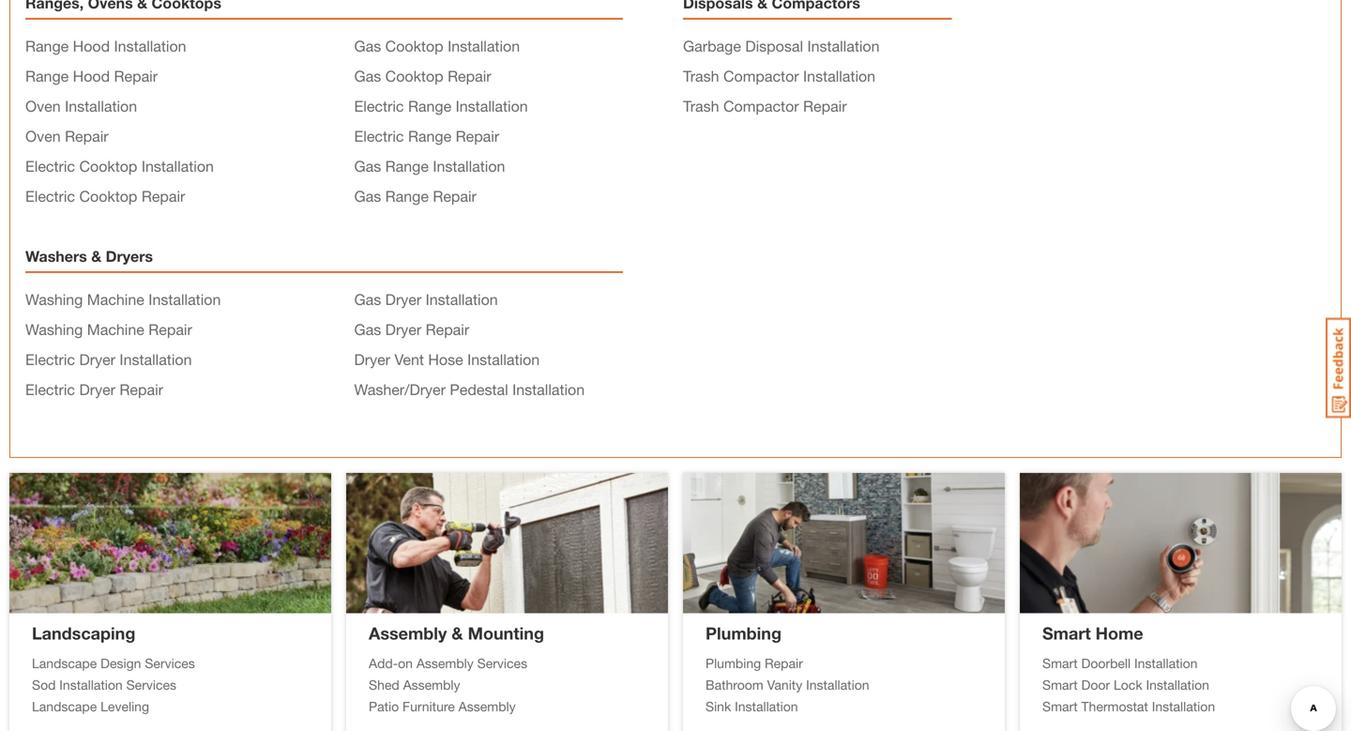 Task type: describe. For each thing, give the bounding box(es) containing it.
on
[[398, 656, 413, 671]]

gas cooktop repair
[[354, 67, 491, 85]]

compactor for installation
[[724, 67, 799, 85]]

electric dryer installation
[[25, 351, 192, 368]]

furniture
[[403, 699, 455, 714]]

range for electric range installation
[[408, 97, 452, 115]]

gas range repair link
[[354, 187, 477, 205]]

gas dryer installation
[[354, 291, 498, 308]]

repair for electric dryer repair
[[120, 381, 163, 398]]

repair down oven installation link
[[65, 127, 109, 145]]

gas cooktop installation link
[[354, 37, 520, 55]]

dryer for gas dryer installation
[[385, 291, 422, 308]]

repair for gas dryer repair
[[426, 321, 469, 338]]

electric cooktop repair
[[25, 187, 185, 205]]

installation up electric cooktop repair
[[142, 157, 214, 175]]

smart door lock installation link
[[1043, 675, 1320, 695]]

gas dryer repair link
[[354, 321, 469, 338]]

range for electric range repair
[[408, 127, 452, 145]]

electric dryer repair
[[25, 381, 163, 398]]

garbage
[[683, 37, 741, 55]]

gas for gas dryer repair
[[354, 321, 381, 338]]

gas range repair
[[354, 187, 477, 205]]

washing machine installation link
[[25, 291, 221, 308]]

cooktop for electric cooktop repair
[[79, 187, 137, 205]]

range for gas range installation
[[385, 157, 429, 175]]

home
[[1096, 623, 1144, 643]]

oven repair link
[[25, 127, 109, 145]]

installation up range hood repair link
[[114, 37, 186, 55]]

plumbing link
[[706, 623, 782, 643]]

repair for gas cooktop repair
[[448, 67, 491, 85]]

dryer for gas dryer repair
[[385, 321, 422, 338]]

landscape design services sod installation services landscape leveling
[[32, 656, 195, 714]]

sod installation services link
[[32, 675, 309, 695]]

washing for washing machine installation
[[25, 291, 83, 308]]

lock
[[1114, 677, 1143, 693]]

assembly down 'assembly & mounting'
[[417, 656, 474, 671]]

landscape leveling link
[[32, 697, 309, 717]]

installation right pedestal
[[513, 381, 585, 398]]

add-
[[369, 656, 398, 671]]

oven for oven installation
[[25, 97, 61, 115]]

oven installation
[[25, 97, 137, 115]]

landscaping link
[[32, 623, 135, 643]]

repair for gas range repair
[[433, 187, 477, 205]]

installation down washing machine repair link
[[120, 351, 192, 368]]

smart thermostat installation link
[[1043, 697, 1320, 717]]

installation up pedestal
[[468, 351, 540, 368]]

plumbing for plumbing
[[706, 623, 782, 643]]

washing machine repair link
[[25, 321, 192, 338]]

washer/dryer pedestal installation
[[354, 381, 585, 398]]

oven repair
[[25, 127, 109, 145]]

assembly up furniture
[[403, 677, 460, 693]]

installation down garbage disposal installation link
[[804, 67, 876, 85]]

range hood installation
[[25, 37, 186, 55]]

1 smart from the top
[[1043, 623, 1091, 643]]

installation down range hood repair link
[[65, 97, 137, 115]]

electric range repair
[[354, 127, 500, 145]]

electric dryer installation link
[[25, 351, 192, 368]]

installation up electric range repair link
[[456, 97, 528, 115]]

shed assembly link
[[369, 675, 646, 695]]

landscaping
[[32, 623, 135, 643]]

gas for gas cooktop installation
[[354, 37, 381, 55]]

smart doorbell installation link
[[1043, 654, 1320, 674]]

washer/dryer
[[354, 381, 446, 398]]

gas dryer repair
[[354, 321, 469, 338]]

hood for installation
[[73, 37, 110, 55]]

gas cooktop installation
[[354, 37, 520, 55]]

oven installation link
[[25, 97, 137, 115]]

assembly down the shed assembly link
[[459, 699, 516, 714]]

electric for electric dryer installation
[[25, 351, 75, 368]]

garbage disposal installation link
[[683, 37, 880, 55]]

electric cooktop installation
[[25, 157, 214, 175]]

vanity
[[767, 677, 803, 693]]

gas cooktop repair link
[[354, 67, 491, 85]]

design
[[101, 656, 141, 671]]

washing machine repair
[[25, 321, 192, 338]]

bathroom vanity installation link
[[706, 675, 983, 695]]

installation down smart door lock installation link
[[1152, 699, 1216, 714]]

assembly & mounting
[[369, 623, 544, 643]]

washing for washing machine repair
[[25, 321, 83, 338]]

machine for repair
[[87, 321, 144, 338]]

washers & dryers
[[25, 247, 153, 265]]

trash compactor repair link
[[683, 97, 847, 115]]

leveling
[[101, 699, 149, 714]]

services inside add-on assembly services shed assembly patio furniture assembly
[[477, 656, 528, 671]]

electric range installation
[[354, 97, 528, 115]]

installation down electric range repair link
[[433, 157, 505, 175]]

installation right disposal
[[808, 37, 880, 55]]

repair inside 'plumbing repair bathroom vanity installation sink installation'
[[765, 656, 803, 671]]

mounting
[[468, 623, 544, 643]]

2 smart from the top
[[1043, 656, 1078, 671]]

thermostat
[[1082, 699, 1149, 714]]

gas dryer installation link
[[354, 291, 498, 308]]

compactor for repair
[[724, 97, 799, 115]]

installation down vanity
[[735, 699, 798, 714]]

plumbing for plumbing repair bathroom vanity installation sink installation
[[706, 656, 761, 671]]

assembly & mounting link
[[369, 623, 544, 643]]

dryer vent hose installation link
[[354, 351, 540, 368]]

electric range installation link
[[354, 97, 528, 115]]

cooktop for gas cooktop repair
[[385, 67, 444, 85]]

electric for electric range installation
[[354, 97, 404, 115]]

add-on assembly services link
[[369, 654, 646, 674]]

electric for electric dryer repair
[[25, 381, 75, 398]]

dryer vent hose installation
[[354, 351, 540, 368]]

repair for trash compactor repair
[[804, 97, 847, 115]]

sink installation link
[[706, 697, 983, 717]]

electric range repair link
[[354, 127, 500, 145]]

electric for electric cooktop installation
[[25, 157, 75, 175]]

services up sod installation services link
[[145, 656, 195, 671]]



Task type: locate. For each thing, give the bounding box(es) containing it.
smart left door
[[1043, 677, 1078, 693]]

gas down gas dryer installation link
[[354, 321, 381, 338]]

gas down gas range installation link
[[354, 187, 381, 205]]

1 trash from the top
[[683, 67, 720, 85]]

electric down gas cooktop repair
[[354, 97, 404, 115]]

add-on assembly services shed assembly patio furniture assembly
[[369, 656, 528, 714]]

1 washing from the top
[[25, 291, 83, 308]]

hood up oven installation link
[[73, 67, 110, 85]]

repair up vanity
[[765, 656, 803, 671]]

& left mounting
[[452, 623, 463, 643]]

range up gas range repair link
[[385, 157, 429, 175]]

repair down electric cooktop installation link
[[142, 187, 185, 205]]

repair for washing machine repair
[[149, 321, 192, 338]]

dryer up the vent
[[385, 321, 422, 338]]

dryer down the electric dryer installation
[[79, 381, 115, 398]]

0 vertical spatial plumbing
[[706, 623, 782, 643]]

1 vertical spatial landscape
[[32, 699, 97, 714]]

gas for gas range installation
[[354, 157, 381, 175]]

electric down the oven repair
[[25, 157, 75, 175]]

gas down 'gas cooktop installation' link in the top left of the page
[[354, 67, 381, 85]]

machine up washing machine repair
[[87, 291, 144, 308]]

installation down dryers
[[149, 291, 221, 308]]

pedestal
[[450, 381, 508, 398]]

oven for oven repair
[[25, 127, 61, 145]]

patio furniture assembly link
[[369, 697, 646, 717]]

2 gas from the top
[[354, 67, 381, 85]]

1 oven from the top
[[25, 97, 61, 115]]

1 gas from the top
[[354, 37, 381, 55]]

machine
[[87, 291, 144, 308], [87, 321, 144, 338]]

dryer for electric dryer installation
[[79, 351, 115, 368]]

range hood installation link
[[25, 37, 186, 55]]

gas range installation
[[354, 157, 505, 175]]

vent
[[395, 351, 424, 368]]

landscape design services link
[[32, 654, 309, 674]]

oven
[[25, 97, 61, 115], [25, 127, 61, 145]]

cooktop for gas cooktop installation
[[385, 37, 444, 55]]

repair down trash compactor installation link
[[804, 97, 847, 115]]

range for gas range repair
[[385, 187, 429, 205]]

range up range hood repair
[[25, 37, 69, 55]]

machine up the electric dryer installation
[[87, 321, 144, 338]]

plumbing inside 'plumbing repair bathroom vanity installation sink installation'
[[706, 656, 761, 671]]

electric up electric dryer repair
[[25, 351, 75, 368]]

disposal
[[746, 37, 804, 55]]

1 vertical spatial compactor
[[724, 97, 799, 115]]

trash for trash compactor installation
[[683, 67, 720, 85]]

& for mounting
[[452, 623, 463, 643]]

plumbing
[[706, 623, 782, 643], [706, 656, 761, 671]]

electric dryer repair link
[[25, 381, 163, 398]]

repair for range hood repair
[[114, 67, 158, 85]]

1 vertical spatial plumbing
[[706, 656, 761, 671]]

electric for electric cooktop repair
[[25, 187, 75, 205]]

2 plumbing from the top
[[706, 656, 761, 671]]

0 vertical spatial machine
[[87, 291, 144, 308]]

services up the shed assembly link
[[477, 656, 528, 671]]

hood up range hood repair link
[[73, 37, 110, 55]]

installation up smart door lock installation link
[[1135, 656, 1198, 671]]

cooktop up gas cooktop repair
[[385, 37, 444, 55]]

smart doorbell installation smart door lock installation smart thermostat installation
[[1043, 656, 1216, 714]]

dryer left the vent
[[354, 351, 391, 368]]

sod
[[32, 677, 56, 693]]

3 gas from the top
[[354, 157, 381, 175]]

1 landscape from the top
[[32, 656, 97, 671]]

1 plumbing from the top
[[706, 623, 782, 643]]

electric cooktop installation link
[[25, 157, 214, 175]]

repair down electric dryer installation link
[[120, 381, 163, 398]]

&
[[91, 247, 102, 265], [452, 623, 463, 643]]

door
[[1082, 677, 1111, 693]]

installation
[[114, 37, 186, 55], [448, 37, 520, 55], [808, 37, 880, 55], [804, 67, 876, 85], [65, 97, 137, 115], [456, 97, 528, 115], [142, 157, 214, 175], [433, 157, 505, 175], [149, 291, 221, 308], [426, 291, 498, 308], [120, 351, 192, 368], [468, 351, 540, 368], [513, 381, 585, 398], [1135, 656, 1198, 671], [59, 677, 123, 693], [806, 677, 870, 693], [1147, 677, 1210, 693], [735, 699, 798, 714], [1152, 699, 1216, 714]]

patio
[[369, 699, 399, 714]]

installation down smart doorbell installation "link"
[[1147, 677, 1210, 693]]

washers
[[25, 247, 87, 265]]

dryer
[[385, 291, 422, 308], [385, 321, 422, 338], [79, 351, 115, 368], [354, 351, 391, 368], [79, 381, 115, 398]]

0 vertical spatial &
[[91, 247, 102, 265]]

gas for gas dryer installation
[[354, 291, 381, 308]]

0 vertical spatial compactor
[[724, 67, 799, 85]]

installation down design
[[59, 677, 123, 693]]

feedback link image
[[1326, 317, 1352, 419]]

bathroom
[[706, 677, 764, 693]]

1 vertical spatial washing
[[25, 321, 83, 338]]

cooktop down 'gas cooktop installation' link in the top left of the page
[[385, 67, 444, 85]]

2 trash from the top
[[683, 97, 720, 115]]

gas up gas dryer repair link
[[354, 291, 381, 308]]

trash compactor installation link
[[683, 67, 876, 85]]

installation up gas dryer repair at top left
[[426, 291, 498, 308]]

range up oven installation link
[[25, 67, 69, 85]]

machine for installation
[[87, 291, 144, 308]]

smart home link
[[1043, 623, 1144, 643]]

installation inside landscape design services sod installation services landscape leveling
[[59, 677, 123, 693]]

1 horizontal spatial &
[[452, 623, 463, 643]]

hose
[[428, 351, 463, 368]]

electric
[[354, 97, 404, 115], [354, 127, 404, 145], [25, 157, 75, 175], [25, 187, 75, 205], [25, 351, 75, 368], [25, 381, 75, 398]]

electric for electric range repair
[[354, 127, 404, 145]]

2 compactor from the top
[[724, 97, 799, 115]]

washing down washers at left top
[[25, 291, 83, 308]]

services down landscape design services link
[[126, 677, 176, 693]]

1 vertical spatial &
[[452, 623, 463, 643]]

trash compactor installation
[[683, 67, 876, 85]]

smart down smart home link
[[1043, 656, 1078, 671]]

garbage disposal installation
[[683, 37, 880, 55]]

cooktop for electric cooktop installation
[[79, 157, 137, 175]]

gas up 'gas cooktop repair' link
[[354, 37, 381, 55]]

electric down the electric dryer installation
[[25, 381, 75, 398]]

trash
[[683, 67, 720, 85], [683, 97, 720, 115]]

landscape down sod
[[32, 699, 97, 714]]

2 washing from the top
[[25, 321, 83, 338]]

dryer for electric dryer repair
[[79, 381, 115, 398]]

doorbell
[[1082, 656, 1131, 671]]

0 vertical spatial washing
[[25, 291, 83, 308]]

washing up electric dryer installation link
[[25, 321, 83, 338]]

4 gas from the top
[[354, 187, 381, 205]]

repair for electric cooktop repair
[[142, 187, 185, 205]]

installation up 'gas cooktop repair' link
[[448, 37, 520, 55]]

0 horizontal spatial &
[[91, 247, 102, 265]]

landscape up sod
[[32, 656, 97, 671]]

washer/dryer pedestal installation link
[[354, 381, 585, 398]]

repair down gas range installation link
[[433, 187, 477, 205]]

dryers
[[106, 247, 153, 265]]

range up electric range repair
[[408, 97, 452, 115]]

cooktop up electric cooktop repair link
[[79, 157, 137, 175]]

0 vertical spatial oven
[[25, 97, 61, 115]]

cooktop down electric cooktop installation link
[[79, 187, 137, 205]]

assembly up 'on'
[[369, 623, 447, 643]]

0 vertical spatial hood
[[73, 37, 110, 55]]

gas up 'gas range repair'
[[354, 157, 381, 175]]

4 smart from the top
[[1043, 699, 1078, 714]]

smart up "doorbell"
[[1043, 623, 1091, 643]]

smart left thermostat
[[1043, 699, 1078, 714]]

oven down oven installation
[[25, 127, 61, 145]]

1 vertical spatial machine
[[87, 321, 144, 338]]

5 gas from the top
[[354, 291, 381, 308]]

dryer up electric dryer repair link
[[79, 351, 115, 368]]

repair up electric range installation link
[[448, 67, 491, 85]]

oven up oven repair link
[[25, 97, 61, 115]]

& for dryers
[[91, 247, 102, 265]]

1 vertical spatial trash
[[683, 97, 720, 115]]

hood for repair
[[73, 67, 110, 85]]

shed
[[369, 677, 400, 693]]

washing machine installation
[[25, 291, 221, 308]]

compactor down trash compactor installation
[[724, 97, 799, 115]]

electric up washers at left top
[[25, 187, 75, 205]]

trash compactor repair
[[683, 97, 847, 115]]

plumbing repair bathroom vanity installation sink installation
[[706, 656, 870, 714]]

sink
[[706, 699, 731, 714]]

repair down range hood installation link
[[114, 67, 158, 85]]

3 smart from the top
[[1043, 677, 1078, 693]]

6 gas from the top
[[354, 321, 381, 338]]

0 vertical spatial landscape
[[32, 656, 97, 671]]

plumbing repair link
[[706, 654, 983, 674]]

1 vertical spatial oven
[[25, 127, 61, 145]]

repair for electric range repair
[[456, 127, 500, 145]]

range up gas range installation link
[[408, 127, 452, 145]]

1 machine from the top
[[87, 291, 144, 308]]

1 vertical spatial hood
[[73, 67, 110, 85]]

repair up dryer vent hose installation link on the left of the page
[[426, 321, 469, 338]]

gas range installation link
[[354, 157, 505, 175]]

range hood repair link
[[25, 67, 158, 85]]

services
[[145, 656, 195, 671], [477, 656, 528, 671], [126, 677, 176, 693]]

range hood repair
[[25, 67, 158, 85]]

gas for gas cooktop repair
[[354, 67, 381, 85]]

dryer up gas dryer repair at top left
[[385, 291, 422, 308]]

smart home
[[1043, 623, 1144, 643]]

2 machine from the top
[[87, 321, 144, 338]]

electric up gas range installation link
[[354, 127, 404, 145]]

& left dryers
[[91, 247, 102, 265]]

range down gas range installation link
[[385, 187, 429, 205]]

installation down plumbing repair link
[[806, 677, 870, 693]]

2 landscape from the top
[[32, 699, 97, 714]]

electric cooktop repair link
[[25, 187, 185, 205]]

0 vertical spatial trash
[[683, 67, 720, 85]]

hood
[[73, 37, 110, 55], [73, 67, 110, 85]]

2 hood from the top
[[73, 67, 110, 85]]

gas for gas range repair
[[354, 187, 381, 205]]

gas
[[354, 37, 381, 55], [354, 67, 381, 85], [354, 157, 381, 175], [354, 187, 381, 205], [354, 291, 381, 308], [354, 321, 381, 338]]

2 oven from the top
[[25, 127, 61, 145]]

1 compactor from the top
[[724, 67, 799, 85]]

repair down 'washing machine installation'
[[149, 321, 192, 338]]

compactor up "trash compactor repair" link
[[724, 67, 799, 85]]

1 hood from the top
[[73, 37, 110, 55]]

trash for trash compactor repair
[[683, 97, 720, 115]]

repair down electric range installation link
[[456, 127, 500, 145]]



Task type: vqa. For each thing, say whether or not it's contained in the screenshot.
by
no



